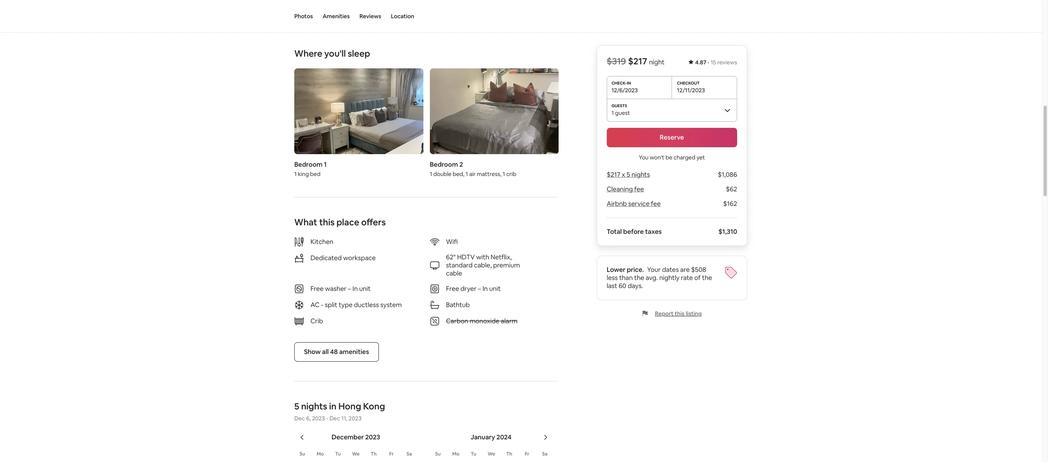 Task type: describe. For each thing, give the bounding box(es) containing it.
in
[[329, 401, 337, 412]]

– for washer
[[348, 285, 351, 293]]

won't
[[650, 154, 664, 161]]

1 guest
[[612, 109, 630, 117]]

calendar application
[[285, 425, 831, 462]]

62" hdtv with netflix, standard cable, premium cable
[[446, 253, 520, 278]]

service
[[628, 200, 650, 208]]

with
[[476, 253, 489, 262]]

$62
[[726, 185, 737, 194]]

alarm
[[501, 317, 518, 326]]

you'll
[[324, 48, 346, 59]]

$1,086
[[718, 170, 737, 179]]

report
[[655, 310, 674, 317]]

what
[[294, 217, 317, 228]]

all
[[322, 348, 329, 356]]

before
[[623, 228, 644, 236]]

$217 x 5 nights
[[607, 170, 650, 179]]

bedroom for bedroom 2
[[430, 160, 458, 169]]

you
[[639, 154, 649, 161]]

$319 $217 night
[[607, 55, 665, 67]]

60
[[619, 282, 626, 290]]

free washer – in unit
[[311, 285, 371, 293]]

4.87
[[695, 59, 706, 66]]

free for free dryer – in unit
[[446, 285, 459, 293]]

lower
[[607, 266, 626, 274]]

where you'll sleep region
[[291, 48, 562, 181]]

of
[[694, 274, 701, 282]]

avg.
[[646, 274, 658, 282]]

washer
[[325, 285, 346, 293]]

2 su from the left
[[435, 451, 441, 458]]

you won't be charged yet
[[639, 154, 705, 161]]

listing
[[686, 310, 702, 317]]

unit for free dryer – in unit
[[489, 285, 501, 293]]

1 the from the left
[[634, 274, 644, 282]]

unit for free washer – in unit
[[359, 285, 371, 293]]

hong
[[338, 401, 361, 412]]

free dryer – in unit
[[446, 285, 501, 293]]

this for report
[[675, 310, 685, 317]]

2
[[459, 160, 463, 169]]

kitchen
[[311, 238, 333, 246]]

kong
[[363, 401, 385, 412]]

2 th from the left
[[506, 451, 512, 458]]

6,
[[306, 415, 311, 422]]

monoxide
[[470, 317, 499, 326]]

report this listing
[[655, 310, 702, 317]]

yet
[[697, 154, 705, 161]]

1 horizontal spatial fee
[[651, 200, 661, 208]]

total
[[607, 228, 622, 236]]

11,
[[341, 415, 347, 422]]

bedroom for bedroom 1
[[294, 160, 323, 169]]

type
[[339, 301, 353, 309]]

1 inside 1 guest dropdown button
[[612, 109, 614, 117]]

free for free washer – in unit
[[311, 285, 324, 293]]

photos button
[[294, 0, 313, 32]]

4.87 · 15 reviews
[[695, 59, 737, 66]]

charged
[[674, 154, 695, 161]]

dedicated
[[311, 254, 342, 263]]

cleaning fee
[[607, 185, 644, 194]]

rate
[[681, 274, 693, 282]]

bedroom 2 1 double bed, 1 air mattress, 1 crib
[[430, 160, 516, 178]]

days.
[[628, 282, 643, 290]]

x
[[622, 170, 625, 179]]

2 dec from the left
[[330, 415, 340, 422]]

netflix,
[[491, 253, 512, 262]]

$1,310
[[719, 228, 737, 236]]

2 we from the left
[[488, 451, 495, 458]]

be
[[666, 154, 672, 161]]

1 vertical spatial $217
[[607, 170, 620, 179]]

split
[[325, 301, 337, 309]]

workspace
[[343, 254, 376, 263]]

1 sa from the left
[[407, 451, 412, 458]]

$217 x 5 nights button
[[607, 170, 650, 179]]

premium
[[493, 261, 520, 270]]

night
[[649, 58, 665, 66]]

2 sa from the left
[[542, 451, 548, 458]]

airbnb service fee button
[[607, 200, 661, 208]]

bathtub
[[446, 301, 470, 309]]

2 the from the left
[[702, 274, 712, 282]]

reviews
[[717, 59, 737, 66]]

total before taxes
[[607, 228, 662, 236]]

hdtv
[[457, 253, 475, 262]]

1 we from the left
[[352, 451, 360, 458]]

2024
[[496, 433, 511, 442]]

your
[[647, 266, 661, 274]]

mattress,
[[477, 171, 502, 178]]

amenities
[[323, 13, 350, 20]]

2 tu from the left
[[471, 451, 476, 458]]

reserve button
[[607, 128, 737, 147]]

where you'll sleep
[[294, 48, 370, 59]]



Task type: locate. For each thing, give the bounding box(es) containing it.
1 mo from the left
[[317, 451, 324, 458]]

in right 'dryer' at the left of the page
[[483, 285, 488, 293]]

62"
[[446, 253, 456, 262]]

$508
[[691, 266, 706, 274]]

tu down december
[[335, 451, 341, 458]]

fee right service
[[651, 200, 661, 208]]

2 – from the left
[[478, 285, 481, 293]]

1 horizontal spatial su
[[435, 451, 441, 458]]

0 vertical spatial $217
[[628, 55, 647, 67]]

december
[[332, 433, 364, 442]]

$319
[[607, 55, 626, 67]]

dryer
[[461, 285, 477, 293]]

2 bedroom from the left
[[430, 160, 458, 169]]

1 horizontal spatial dec
[[330, 415, 340, 422]]

amenities button
[[323, 0, 350, 32]]

0 horizontal spatial fr
[[389, 451, 394, 458]]

show all 48 amenities button
[[294, 343, 379, 362]]

1 horizontal spatial free
[[446, 285, 459, 293]]

0 horizontal spatial tu
[[335, 451, 341, 458]]

1 horizontal spatial tu
[[471, 451, 476, 458]]

0 horizontal spatial $217
[[607, 170, 620, 179]]

home office room, with double air mattress. guests are required to blow this up themselves with electric motor, if they would like to use it. linens are bamboo cotton. image
[[430, 68, 559, 154], [430, 68, 559, 154]]

2023 right december
[[365, 433, 380, 442]]

- right ac at the bottom of the page
[[321, 301, 323, 309]]

48
[[330, 348, 338, 356]]

1 fr from the left
[[389, 451, 394, 458]]

january
[[471, 433, 495, 442]]

1 dec from the left
[[294, 415, 305, 422]]

1 bedroom from the left
[[294, 160, 323, 169]]

standard
[[446, 261, 473, 270]]

– right 'washer' on the left of page
[[348, 285, 351, 293]]

location button
[[391, 0, 414, 32]]

0 horizontal spatial -
[[321, 301, 323, 309]]

1 horizontal spatial 5
[[627, 170, 630, 179]]

-
[[321, 301, 323, 309], [326, 415, 328, 422]]

ac
[[311, 301, 320, 309]]

fee up service
[[634, 185, 644, 194]]

cleaning fee button
[[607, 185, 644, 194]]

0 horizontal spatial su
[[300, 451, 305, 458]]

1 vertical spatial 5
[[294, 401, 299, 412]]

guest
[[615, 109, 630, 117]]

last
[[607, 282, 617, 290]]

0 horizontal spatial 2023
[[312, 415, 325, 422]]

1 th from the left
[[371, 451, 377, 458]]

– right 'dryer' at the left of the page
[[478, 285, 481, 293]]

1 horizontal spatial $217
[[628, 55, 647, 67]]

1 horizontal spatial in
[[483, 285, 488, 293]]

0 horizontal spatial 5
[[294, 401, 299, 412]]

1 horizontal spatial th
[[506, 451, 512, 458]]

2 mo from the left
[[452, 451, 459, 458]]

1 horizontal spatial mo
[[452, 451, 459, 458]]

lower price.
[[607, 266, 644, 274]]

en-suite master bedroom

emma mattress, -> world's 1 sleep brand

bamboo silk sheets by naked lab - as seen in vogue, elle, living, and tatler. image
[[294, 68, 423, 154], [294, 68, 423, 154]]

photos
[[294, 13, 313, 20]]

fee
[[634, 185, 644, 194], [651, 200, 661, 208]]

15
[[711, 59, 716, 66]]

unit
[[359, 285, 371, 293], [489, 285, 501, 293]]

0 horizontal spatial sa
[[407, 451, 412, 458]]

nights right x
[[632, 170, 650, 179]]

0 vertical spatial this
[[319, 217, 335, 228]]

bedroom
[[294, 160, 323, 169], [430, 160, 458, 169]]

the
[[634, 274, 644, 282], [702, 274, 712, 282]]

2 fr from the left
[[525, 451, 529, 458]]

2023
[[312, 415, 325, 422], [349, 415, 362, 422], [365, 433, 380, 442]]

- left 11,
[[326, 415, 328, 422]]

reviews button
[[360, 0, 381, 32]]

bedroom up king
[[294, 160, 323, 169]]

system
[[380, 301, 402, 309]]

dates
[[662, 266, 679, 274]]

2 in from the left
[[483, 285, 488, 293]]

price.
[[627, 266, 644, 274]]

this left listing
[[675, 310, 685, 317]]

0 horizontal spatial unit
[[359, 285, 371, 293]]

0 horizontal spatial mo
[[317, 451, 324, 458]]

the left avg.
[[634, 274, 644, 282]]

1 horizontal spatial we
[[488, 451, 495, 458]]

th
[[371, 451, 377, 458], [506, 451, 512, 458]]

december 2023
[[332, 433, 380, 442]]

$217 left x
[[607, 170, 620, 179]]

1 horizontal spatial fr
[[525, 451, 529, 458]]

this up kitchen
[[319, 217, 335, 228]]

5 inside 5 nights in hong kong dec 6, 2023 - dec 11, 2023
[[294, 401, 299, 412]]

2 free from the left
[[446, 285, 459, 293]]

$217 left night
[[628, 55, 647, 67]]

2 unit from the left
[[489, 285, 501, 293]]

unit up ductless
[[359, 285, 371, 293]]

airbnb service fee
[[607, 200, 661, 208]]

su
[[300, 451, 305, 458], [435, 451, 441, 458]]

what this place offers
[[294, 217, 386, 228]]

1 unit from the left
[[359, 285, 371, 293]]

0 horizontal spatial the
[[634, 274, 644, 282]]

in up ac - split type ductless system
[[353, 285, 358, 293]]

dec left the 6,
[[294, 415, 305, 422]]

reserve
[[660, 133, 684, 142]]

2023 right 11,
[[349, 415, 362, 422]]

place
[[337, 217, 359, 228]]

bedroom 1 1 king bed
[[294, 160, 327, 178]]

2 horizontal spatial 2023
[[365, 433, 380, 442]]

1 horizontal spatial 2023
[[349, 415, 362, 422]]

0 horizontal spatial fee
[[634, 185, 644, 194]]

free down cable
[[446, 285, 459, 293]]

0 horizontal spatial –
[[348, 285, 351, 293]]

unit down "premium"
[[489, 285, 501, 293]]

·
[[708, 59, 709, 66]]

0 horizontal spatial this
[[319, 217, 335, 228]]

wifi
[[446, 238, 458, 246]]

2023 inside calendar application
[[365, 433, 380, 442]]

1 horizontal spatial nights
[[632, 170, 650, 179]]

cable
[[446, 269, 462, 278]]

1 horizontal spatial sa
[[542, 451, 548, 458]]

bed,
[[453, 171, 464, 178]]

5 right x
[[627, 170, 630, 179]]

1 vertical spatial nights
[[301, 401, 327, 412]]

th down 2024
[[506, 451, 512, 458]]

5 left in
[[294, 401, 299, 412]]

reviews
[[360, 13, 381, 20]]

th down december 2023
[[371, 451, 377, 458]]

1 horizontal spatial bedroom
[[430, 160, 458, 169]]

1 horizontal spatial the
[[702, 274, 712, 282]]

cable,
[[474, 261, 492, 270]]

1 vertical spatial this
[[675, 310, 685, 317]]

$162
[[723, 200, 737, 208]]

nights inside 5 nights in hong kong dec 6, 2023 - dec 11, 2023
[[301, 401, 327, 412]]

1 – from the left
[[348, 285, 351, 293]]

ductless
[[354, 301, 379, 309]]

tu down january
[[471, 451, 476, 458]]

1 horizontal spatial unit
[[489, 285, 501, 293]]

– for dryer
[[478, 285, 481, 293]]

show
[[304, 348, 321, 356]]

- inside 5 nights in hong kong dec 6, 2023 - dec 11, 2023
[[326, 415, 328, 422]]

0 horizontal spatial dec
[[294, 415, 305, 422]]

0 horizontal spatial bedroom
[[294, 160, 323, 169]]

0 horizontal spatial nights
[[301, 401, 327, 412]]

offers
[[361, 217, 386, 228]]

in for washer
[[353, 285, 358, 293]]

bedroom up double
[[430, 160, 458, 169]]

nightly
[[659, 274, 680, 282]]

we down january 2024
[[488, 451, 495, 458]]

bed
[[310, 171, 320, 178]]

1 tu from the left
[[335, 451, 341, 458]]

2023 right the 6,
[[312, 415, 325, 422]]

carbon
[[446, 317, 468, 326]]

where
[[294, 48, 322, 59]]

0 horizontal spatial th
[[371, 451, 377, 458]]

0 horizontal spatial free
[[311, 285, 324, 293]]

we
[[352, 451, 360, 458], [488, 451, 495, 458]]

free
[[311, 285, 324, 293], [446, 285, 459, 293]]

the right of
[[702, 274, 712, 282]]

than
[[619, 274, 633, 282]]

0 horizontal spatial in
[[353, 285, 358, 293]]

nights up the 6,
[[301, 401, 327, 412]]

airbnb
[[607, 200, 627, 208]]

1 vertical spatial fee
[[651, 200, 661, 208]]

nights
[[632, 170, 650, 179], [301, 401, 327, 412]]

1 horizontal spatial -
[[326, 415, 328, 422]]

1 su from the left
[[300, 451, 305, 458]]

0 vertical spatial nights
[[632, 170, 650, 179]]

show all 48 amenities
[[304, 348, 369, 356]]

1 horizontal spatial –
[[478, 285, 481, 293]]

report this listing button
[[642, 310, 702, 317]]

ac - split type ductless system
[[311, 301, 402, 309]]

carbon monoxide alarm
[[446, 317, 518, 326]]

0 vertical spatial 5
[[627, 170, 630, 179]]

in for dryer
[[483, 285, 488, 293]]

crib
[[311, 317, 323, 326]]

cleaning
[[607, 185, 633, 194]]

this for what
[[319, 217, 335, 228]]

0 horizontal spatial we
[[352, 451, 360, 458]]

bedroom inside bedroom 1 1 king bed
[[294, 160, 323, 169]]

dedicated workspace
[[311, 254, 376, 263]]

1 free from the left
[[311, 285, 324, 293]]

0 vertical spatial -
[[321, 301, 323, 309]]

1 vertical spatial -
[[326, 415, 328, 422]]

0 vertical spatial fee
[[634, 185, 644, 194]]

12/6/2023
[[612, 87, 638, 94]]

free up ac at the bottom of the page
[[311, 285, 324, 293]]

amenities
[[339, 348, 369, 356]]

1 guest button
[[607, 99, 737, 121]]

1 horizontal spatial this
[[675, 310, 685, 317]]

1 in from the left
[[353, 285, 358, 293]]

king
[[298, 171, 309, 178]]

bedroom inside bedroom 2 1 double bed, 1 air mattress, 1 crib
[[430, 160, 458, 169]]

fr
[[389, 451, 394, 458], [525, 451, 529, 458]]

dec left 11,
[[330, 415, 340, 422]]

we down december 2023
[[352, 451, 360, 458]]



Task type: vqa. For each thing, say whether or not it's contained in the screenshot.
$1,310
yes



